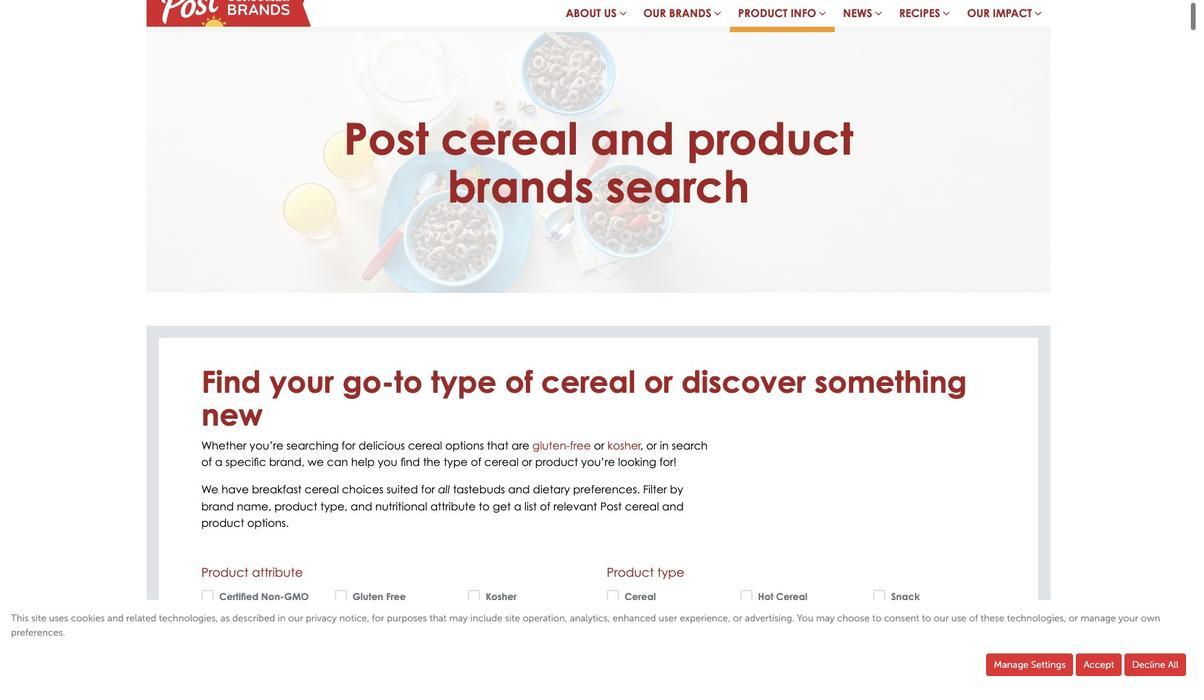 Task type: vqa. For each thing, say whether or not it's contained in the screenshot.
total on the right of page
no



Task type: locate. For each thing, give the bounding box(es) containing it.
0 horizontal spatial you're
[[250, 439, 283, 452]]

cereal up 'granola'
[[625, 591, 656, 602]]

decline all
[[1132, 659, 1179, 671]]

1 horizontal spatial attribute
[[430, 500, 476, 513]]

type down the 'options'
[[444, 455, 468, 469]]

cereal up oatmeal
[[776, 591, 807, 602]]

to
[[394, 363, 423, 400], [479, 500, 490, 513], [872, 613, 881, 625], [922, 613, 931, 625]]

our brands
[[643, 6, 711, 20]]

2 site from the left
[[505, 613, 520, 625]]

all
[[438, 483, 450, 496]]

1 horizontal spatial for
[[372, 613, 384, 625]]

have
[[221, 483, 249, 496]]

search inside post cereal and product brands search
[[606, 160, 750, 213]]

chevron up image
[[1155, 653, 1165, 664]]

1 vertical spatial your
[[1119, 613, 1138, 625]]

, inside , for purposes that may include site operation, analytics, enhanced user experience, or advertising. you may choose to consent to our use of these technologies, or manage your own preferences.
[[367, 613, 369, 625]]

for
[[342, 439, 356, 452], [421, 483, 435, 496], [372, 613, 384, 625]]

of right use
[[969, 613, 978, 625]]

delicious
[[359, 439, 405, 452]]

technologies,
[[159, 613, 218, 625], [1007, 613, 1066, 625]]

1 horizontal spatial preferences.
[[573, 483, 640, 496]]

new
[[201, 397, 263, 433]]

we
[[308, 455, 324, 469]]

type inside , or in search of a specific brand, we can help you find the type of cereal or product you're looking for!
[[444, 455, 468, 469]]

site right wic
[[505, 613, 520, 625]]

cereal
[[625, 591, 656, 602], [776, 591, 807, 602]]

cereal
[[441, 112, 578, 165], [541, 363, 636, 400], [408, 439, 442, 452], [484, 455, 519, 469], [305, 483, 339, 496], [625, 500, 659, 513]]

1 vertical spatial preferences.
[[11, 627, 65, 639]]

1 vertical spatial for
[[421, 483, 435, 496]]

post inside post cereal and product brands search
[[344, 112, 429, 165]]

, inside , or in search of a specific brand, we can help you find the type of cereal or product you're looking for!
[[640, 439, 643, 452]]

2 may from the left
[[816, 613, 835, 625]]

site right this
[[31, 613, 46, 625]]

your
[[269, 363, 334, 400], [1119, 613, 1138, 625]]

search
[[606, 160, 750, 213], [672, 439, 708, 452]]

free
[[386, 591, 406, 602]]

a inside , or in search of a specific brand, we can help you find the type of cereal or product you're looking for!
[[215, 455, 222, 469]]

0 vertical spatial search
[[606, 160, 750, 213]]

kosher
[[607, 439, 640, 452]]

0 horizontal spatial cereal
[[625, 591, 656, 602]]

a inside 'tastebuds and dietary preferences. filter by brand name, product type, and nutritional attribute to get a list of relevant post cereal and product options.'
[[514, 500, 521, 513]]

1 horizontal spatial your
[[1119, 613, 1138, 625]]

0 horizontal spatial site
[[31, 613, 46, 625]]

type up user
[[657, 565, 685, 580]]

1 horizontal spatial that
[[487, 439, 509, 452]]

manage
[[994, 659, 1029, 671]]

options.
[[247, 516, 289, 530]]

0 horizontal spatial your
[[269, 363, 334, 400]]

0 vertical spatial your
[[269, 363, 334, 400]]

that
[[487, 439, 509, 452], [430, 613, 447, 625]]

1 vertical spatial attribute
[[252, 565, 303, 580]]

multiple bowls of post cereal with strawberries on top and around them. image
[[147, 32, 1051, 293]]

site inside , for purposes that may include site operation, analytics, enhanced user experience, or advertising. you may choose to consent to our use of these technologies, or manage your own preferences.
[[505, 613, 520, 625]]

about
[[566, 6, 601, 20]]

us
[[604, 6, 617, 20]]

brand,
[[269, 455, 305, 469]]

can
[[327, 455, 348, 469]]

may left include
[[449, 613, 468, 625]]

1 our from the left
[[643, 6, 666, 20]]

2 horizontal spatial product
[[738, 6, 788, 20]]

technologies, right these
[[1007, 613, 1066, 625]]

2 vertical spatial type
[[657, 565, 685, 580]]

product
[[738, 6, 788, 20], [201, 565, 248, 580], [607, 565, 654, 580]]

0 vertical spatial post
[[344, 112, 429, 165]]

product left info
[[738, 6, 788, 20]]

1 horizontal spatial cereal
[[776, 591, 807, 602]]

1 vertical spatial type
[[444, 455, 468, 469]]

0 horizontal spatial a
[[215, 455, 222, 469]]

of right list
[[540, 500, 550, 513]]

news
[[843, 6, 872, 20]]

product up enhanced
[[607, 565, 654, 580]]

whether you're searching for delicious cereal options that are gluten-free or kosher
[[201, 439, 640, 452]]

0 horizontal spatial post
[[344, 112, 429, 165]]

None search field
[[201, 565, 590, 652], [201, 674, 996, 688], [201, 565, 590, 652], [201, 674, 996, 688]]

snack
[[891, 591, 920, 602]]

1 horizontal spatial post
[[600, 500, 622, 513]]

0 vertical spatial type
[[431, 363, 497, 400]]

your up searching
[[269, 363, 334, 400]]

these
[[981, 613, 1004, 625]]

2 our from the left
[[967, 6, 990, 20]]

1 site from the left
[[31, 613, 46, 625]]

you're down free
[[581, 455, 615, 469]]

1 technologies, from the left
[[159, 613, 218, 625]]

may
[[449, 613, 468, 625], [816, 613, 835, 625]]

product up the certified on the bottom of the page
[[201, 565, 248, 580]]

0 horizontal spatial that
[[430, 613, 447, 625]]

technologies, left as
[[159, 613, 218, 625]]

a down whether
[[215, 455, 222, 469]]

0 vertical spatial that
[[487, 439, 509, 452]]

1 vertical spatial that
[[430, 613, 447, 625]]

1 vertical spatial you're
[[581, 455, 615, 469]]

1 horizontal spatial ,
[[640, 439, 643, 452]]

our brands link
[[635, 0, 730, 32]]

or left in
[[646, 439, 657, 452]]

get
[[493, 500, 511, 513]]

described
[[232, 613, 275, 625]]

1 horizontal spatial you're
[[581, 455, 615, 469]]

2 technologies, from the left
[[1007, 613, 1066, 625]]

type up the 'options'
[[431, 363, 497, 400]]

your left own
[[1119, 613, 1138, 625]]

product for product info
[[738, 6, 788, 20]]

brand
[[201, 500, 234, 513]]

our for our impact
[[967, 6, 990, 20]]

to left get
[[479, 500, 490, 513]]

2 vertical spatial for
[[372, 613, 384, 625]]

0 horizontal spatial technologies,
[[159, 613, 218, 625]]

for left all
[[421, 483, 435, 496]]

you're up brand,
[[250, 439, 283, 452]]

our left impact
[[967, 6, 990, 20]]

heart
[[352, 611, 377, 623]]

a left list
[[514, 500, 521, 513]]

0 vertical spatial for
[[342, 439, 356, 452]]

our inside "link"
[[967, 6, 990, 20]]

1 horizontal spatial site
[[505, 613, 520, 625]]

, down gluten
[[367, 613, 369, 625]]

to inside 'tastebuds and dietary preferences. filter by brand name, product type, and nutritional attribute to get a list of relevant post cereal and product options.'
[[479, 500, 490, 513]]

1 horizontal spatial our
[[967, 6, 990, 20]]

1 horizontal spatial product
[[607, 565, 654, 580]]

kosher
[[486, 591, 517, 602]]

search inside , or in search of a specific brand, we can help you find the type of cereal or product you're looking for!
[[672, 439, 708, 452]]

technologies, inside , for purposes that may include site operation, analytics, enhanced user experience, or advertising. you may choose to consent to our use of these technologies, or manage your own preferences.
[[1007, 613, 1066, 625]]

menu containing about us
[[557, 0, 1051, 32]]

for inside , for purposes that may include site operation, analytics, enhanced user experience, or advertising. you may choose to consent to our use of these technologies, or manage your own preferences.
[[372, 613, 384, 625]]

analytics,
[[570, 613, 610, 625]]

1 vertical spatial a
[[514, 500, 521, 513]]

accept button
[[1076, 654, 1122, 677]]

attribute up non-
[[252, 565, 303, 580]]

certified
[[219, 591, 258, 602]]

for!
[[659, 455, 677, 469]]

post
[[344, 112, 429, 165], [600, 500, 622, 513]]

0 vertical spatial attribute
[[430, 500, 476, 513]]

looking
[[618, 455, 656, 469]]

menu
[[557, 0, 1051, 32]]

0 horizontal spatial may
[[449, 613, 468, 625]]

cereal inside find your go-to type of cereal or discover something new
[[541, 363, 636, 400]]

product inside post cereal and product brands search
[[687, 112, 853, 165]]

0 horizontal spatial ,
[[367, 613, 369, 625]]

1 horizontal spatial may
[[816, 613, 835, 625]]

searching
[[286, 439, 339, 452]]

options
[[445, 439, 484, 452]]

your inside find your go-to type of cereal or discover something new
[[269, 363, 334, 400]]

breakfast
[[252, 483, 302, 496]]

0 vertical spatial a
[[215, 455, 222, 469]]

about us
[[566, 6, 617, 20]]

tastebuds and dietary preferences. filter by brand name, product type, and nutritional attribute to get a list of relevant post cereal and product options.
[[201, 483, 684, 530]]

that right the "purposes" at the left bottom of page
[[430, 613, 447, 625]]

1 vertical spatial search
[[672, 439, 708, 452]]

manage
[[1081, 613, 1116, 625]]

specific
[[226, 455, 266, 469]]

0 horizontal spatial our
[[643, 6, 666, 20]]

preferences. inside , for purposes that may include site operation, analytics, enhanced user experience, or advertising. you may choose to consent to our use of these technologies, or manage your own preferences.
[[11, 627, 65, 639]]

find
[[201, 363, 261, 400]]

0 horizontal spatial preferences.
[[11, 627, 65, 639]]

may right you at right bottom
[[816, 613, 835, 625]]

0 vertical spatial preferences.
[[573, 483, 640, 496]]

to inside find your go-to type of cereal or discover something new
[[394, 363, 423, 400]]

of up are
[[505, 363, 533, 400]]

,
[[640, 439, 643, 452], [367, 613, 369, 625]]

to left our
[[922, 613, 931, 625]]

, up looking
[[640, 439, 643, 452]]

you're
[[250, 439, 283, 452], [581, 455, 615, 469]]

preferences. up relevant
[[573, 483, 640, 496]]

of
[[505, 363, 533, 400], [201, 455, 212, 469], [471, 455, 481, 469], [540, 500, 550, 513], [969, 613, 978, 625]]

to up whether you're searching for delicious cereal options that are gluten-free or kosher
[[394, 363, 423, 400]]

preferences. down this
[[11, 627, 65, 639]]

that left are
[[487, 439, 509, 452]]

2 horizontal spatial for
[[421, 483, 435, 496]]

brands
[[447, 160, 594, 213]]

0 vertical spatial you're
[[250, 439, 283, 452]]

purposes
[[387, 613, 427, 625]]

, for for
[[367, 613, 369, 625]]

1 horizontal spatial technologies,
[[1007, 613, 1066, 625]]

as
[[221, 613, 230, 625]]

for up can
[[342, 439, 356, 452]]

info
[[791, 6, 816, 20]]

of inside find your go-to type of cereal or discover something new
[[505, 363, 533, 400]]

product for product attribute
[[201, 565, 248, 580]]

None search field
[[607, 565, 996, 624]]

0 horizontal spatial product
[[201, 565, 248, 580]]

cereal inside post cereal and product brands search
[[441, 112, 578, 165]]

find
[[400, 455, 420, 469]]

related
[[126, 613, 156, 625]]

0 vertical spatial ,
[[640, 439, 643, 452]]

our
[[643, 6, 666, 20], [967, 6, 990, 20]]

or up in
[[644, 363, 673, 400]]

1 vertical spatial post
[[600, 500, 622, 513]]

consent
[[884, 613, 919, 625]]

preferences.
[[573, 483, 640, 496], [11, 627, 65, 639]]

for down gluten free
[[372, 613, 384, 625]]

a
[[215, 455, 222, 469], [514, 500, 521, 513]]

post cereal and product brands search
[[344, 112, 853, 213]]

1 horizontal spatial a
[[514, 500, 521, 513]]

own
[[1141, 613, 1160, 625]]

1 vertical spatial ,
[[367, 613, 369, 625]]

1 may from the left
[[449, 613, 468, 625]]

our left brands
[[643, 6, 666, 20]]

post inside 'tastebuds and dietary preferences. filter by brand name, product type, and nutritional attribute to get a list of relevant post cereal and product options.'
[[600, 500, 622, 513]]

fiber
[[264, 611, 286, 623]]

attribute down all
[[430, 500, 476, 513]]

name,
[[237, 500, 271, 513]]



Task type: describe. For each thing, give the bounding box(es) containing it.
of down whether
[[201, 455, 212, 469]]

choices
[[342, 483, 384, 496]]

recipes
[[899, 6, 940, 20]]

include
[[470, 613, 502, 625]]

or down are
[[522, 455, 532, 469]]

, for purposes that may include site operation, analytics, enhanced user experience, or advertising. you may choose to consent to our use of these technologies, or manage your own preferences.
[[11, 613, 1160, 639]]

cereal inside , or in search of a specific brand, we can help you find the type of cereal or product you're looking for!
[[484, 455, 519, 469]]

gmo
[[284, 591, 309, 602]]

or left manage
[[1069, 613, 1078, 625]]

this site uses cookies and related technologies, as described in our privacy notice
[[11, 613, 367, 625]]

product for product type
[[607, 565, 654, 580]]

user
[[659, 613, 677, 625]]

the
[[423, 455, 441, 469]]

product attribute
[[201, 565, 303, 580]]

2 cereal from the left
[[776, 591, 807, 602]]

relevant
[[553, 500, 597, 513]]

to right choose
[[872, 613, 881, 625]]

list
[[524, 500, 537, 513]]

type,
[[320, 500, 348, 513]]

preferences. inside 'tastebuds and dietary preferences. filter by brand name, product type, and nutritional attribute to get a list of relevant post cereal and product options.'
[[573, 483, 640, 496]]

or right free
[[594, 439, 604, 452]]

product info
[[738, 6, 816, 20]]

are
[[512, 439, 529, 452]]

0 horizontal spatial for
[[342, 439, 356, 452]]

product inside , or in search of a specific brand, we can help you find the type of cereal or product you're looking for!
[[535, 455, 578, 469]]

privacy notice
[[306, 613, 367, 625]]

nutritional
[[375, 500, 427, 513]]

about us link
[[557, 0, 635, 32]]

uses
[[49, 613, 68, 625]]

we have breakfast cereal choices suited for all
[[201, 483, 450, 496]]

whether
[[201, 439, 246, 452]]

of down the 'options'
[[471, 455, 481, 469]]

, for or
[[640, 439, 643, 452]]

discover
[[681, 363, 806, 400]]

privacy notice link
[[306, 613, 367, 625]]

hot
[[758, 591, 773, 602]]

of inside , for purposes that may include site operation, analytics, enhanced user experience, or advertising. you may choose to consent to our use of these technologies, or manage your own preferences.
[[969, 613, 978, 625]]

experience,
[[680, 613, 730, 625]]

non-
[[261, 591, 284, 602]]

or inside find your go-to type of cereal or discover something new
[[644, 363, 673, 400]]

brands
[[669, 6, 711, 20]]

our
[[934, 613, 949, 625]]

filter
[[643, 483, 667, 496]]

operation,
[[523, 613, 567, 625]]

gluten-
[[533, 439, 570, 452]]

oatmeal
[[758, 611, 799, 623]]

post consumer brands image
[[147, 0, 311, 27]]

gluten-free link
[[533, 439, 591, 452]]

news link
[[835, 0, 891, 32]]

tastebuds
[[453, 483, 505, 496]]

advertising.
[[745, 613, 794, 625]]

excellent
[[219, 611, 261, 623]]

manage settings button
[[986, 654, 1073, 677]]

your inside , for purposes that may include site operation, analytics, enhanced user experience, or advertising. you may choose to consent to our use of these technologies, or manage your own preferences.
[[1119, 613, 1138, 625]]

in
[[660, 439, 669, 452]]

and inside post cereal and product brands search
[[590, 112, 675, 165]]

gluten
[[352, 591, 383, 602]]

product type
[[607, 565, 685, 580]]

that inside , for purposes that may include site operation, analytics, enhanced user experience, or advertising. you may choose to consent to our use of these technologies, or manage your own preferences.
[[430, 613, 447, 625]]

granola
[[625, 611, 663, 623]]

0 horizontal spatial attribute
[[252, 565, 303, 580]]

use
[[951, 613, 967, 625]]

dietary
[[533, 483, 570, 496]]

1 cereal from the left
[[625, 591, 656, 602]]

our impact link
[[959, 0, 1051, 32]]

enhanced
[[613, 613, 656, 625]]

something
[[815, 363, 967, 400]]

impact
[[993, 6, 1032, 20]]

gluten free
[[352, 591, 406, 602]]

cereal inside 'tastebuds and dietary preferences. filter by brand name, product type, and nutritional attribute to get a list of relevant post cereal and product options.'
[[625, 500, 659, 513]]

certified non-gmo
[[219, 591, 309, 602]]

our for our brands
[[643, 6, 666, 20]]

kosher link
[[607, 439, 640, 452]]

attribute inside 'tastebuds and dietary preferences. filter by brand name, product type, and nutritional attribute to get a list of relevant post cereal and product options.'
[[430, 500, 476, 513]]

this
[[11, 613, 29, 625]]

by
[[670, 483, 683, 496]]

accept
[[1084, 659, 1114, 671]]

type inside find your go-to type of cereal or discover something new
[[431, 363, 497, 400]]

you
[[797, 613, 814, 625]]

our impact
[[967, 6, 1032, 20]]

choose
[[837, 613, 870, 625]]

recipes link
[[891, 0, 959, 32]]

healthy
[[380, 611, 416, 623]]

or left advertising.
[[733, 613, 742, 625]]

suited
[[387, 483, 418, 496]]

you
[[378, 455, 397, 469]]

you're inside , or in search of a specific brand, we can help you find the type of cereal or product you're looking for!
[[581, 455, 615, 469]]

of inside 'tastebuds and dietary preferences. filter by brand name, product type, and nutritional attribute to get a list of relevant post cereal and product options.'
[[540, 500, 550, 513]]

product info link
[[730, 0, 835, 32]]

settings
[[1031, 659, 1066, 671]]

none search field containing product type
[[607, 565, 996, 624]]

decline
[[1132, 659, 1165, 671]]



